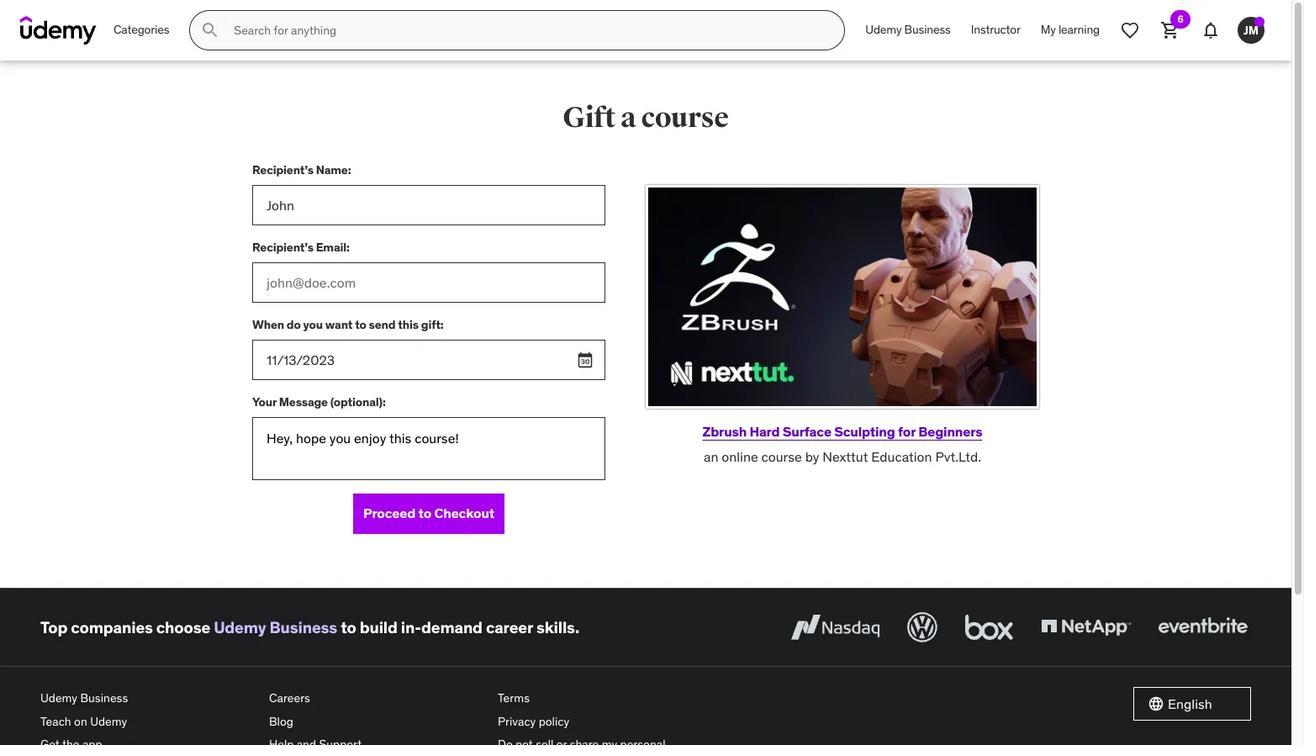 Task type: vqa. For each thing, say whether or not it's contained in the screenshot.
Business to the middle
yes



Task type: locate. For each thing, give the bounding box(es) containing it.
jm
[[1244, 22, 1259, 38]]

1 vertical spatial recipient's
[[252, 239, 314, 255]]

terms link
[[498, 687, 713, 710]]

2 recipient's from the top
[[252, 239, 314, 255]]

0 horizontal spatial course
[[641, 100, 729, 135]]

recipient's
[[252, 162, 314, 177], [252, 239, 314, 255]]

terms
[[498, 691, 530, 706]]

nexttut
[[823, 449, 868, 465]]

teach
[[40, 714, 71, 729]]

my learning link
[[1031, 10, 1110, 50]]

0 vertical spatial udemy business link
[[856, 10, 961, 50]]

business inside udemy business teach on udemy
[[80, 691, 128, 706]]

recipient's left email:
[[252, 239, 314, 255]]

gift:
[[421, 317, 444, 332]]

udemy business link
[[856, 10, 961, 50], [214, 617, 337, 637], [40, 687, 256, 710]]

recipient's left name:
[[252, 162, 314, 177]]

by
[[806, 449, 820, 465]]

build
[[360, 617, 398, 637]]

0 vertical spatial business
[[905, 22, 951, 37]]

an
[[704, 449, 719, 465]]

top
[[40, 617, 67, 637]]

when do you want to send this gift:
[[252, 317, 444, 332]]

0 vertical spatial recipient's
[[252, 162, 314, 177]]

email:
[[316, 239, 350, 255]]

my learning
[[1041, 22, 1100, 37]]

business up on
[[80, 691, 128, 706]]

volkswagen image
[[904, 609, 941, 646]]

companies
[[71, 617, 153, 637]]

0 vertical spatial course
[[641, 100, 729, 135]]

gift
[[563, 100, 616, 135]]

(optional):
[[330, 394, 386, 409]]

6 link
[[1151, 10, 1191, 50]]

udemy image
[[20, 16, 97, 45]]

an online course by nexttut education pvt.ltd.
[[704, 449, 982, 465]]

udemy
[[866, 22, 902, 37], [214, 617, 266, 637], [40, 691, 77, 706], [90, 714, 127, 729]]

to left send
[[355, 317, 366, 332]]

proceed to checkout button
[[353, 494, 505, 534]]

2 vertical spatial business
[[80, 691, 128, 706]]

this
[[398, 317, 419, 332]]

to left build
[[341, 617, 356, 637]]

business
[[905, 22, 951, 37], [270, 617, 337, 637], [80, 691, 128, 706]]

surface
[[783, 423, 832, 440]]

business up careers
[[270, 617, 337, 637]]

box image
[[961, 609, 1018, 646]]

course
[[641, 100, 729, 135], [762, 449, 802, 465]]

1 vertical spatial to
[[418, 505, 432, 522]]

0 horizontal spatial business
[[80, 691, 128, 706]]

privacy policy link
[[498, 710, 713, 734]]

online
[[722, 449, 758, 465]]

1 horizontal spatial course
[[762, 449, 802, 465]]

notifications image
[[1201, 20, 1221, 40]]

your
[[252, 394, 277, 409]]

2 horizontal spatial business
[[905, 22, 951, 37]]

course for a
[[641, 100, 729, 135]]

2 vertical spatial udemy business link
[[40, 687, 256, 710]]

business left instructor
[[905, 22, 951, 37]]

proceed
[[363, 505, 416, 522]]

course for online
[[762, 449, 802, 465]]

udemy business teach on udemy
[[40, 691, 128, 729]]

1 vertical spatial course
[[762, 449, 802, 465]]

business for udemy business teach on udemy
[[80, 691, 128, 706]]

for
[[898, 423, 916, 440]]

small image
[[1148, 696, 1165, 712]]

pvt.ltd.
[[936, 449, 982, 465]]

1 recipient's from the top
[[252, 162, 314, 177]]

to
[[355, 317, 366, 332], [418, 505, 432, 522], [341, 617, 356, 637]]

course left by
[[762, 449, 802, 465]]

blog link
[[269, 710, 484, 734]]

Search for anything text field
[[231, 16, 825, 45]]

1 vertical spatial business
[[270, 617, 337, 637]]

to right proceed
[[418, 505, 432, 522]]

you have alerts image
[[1255, 17, 1265, 27]]

netapp image
[[1038, 609, 1135, 646]]

checkout
[[434, 505, 495, 522]]

hard
[[750, 423, 780, 440]]

1 vertical spatial udemy business link
[[214, 617, 337, 637]]

course right a
[[641, 100, 729, 135]]



Task type: describe. For each thing, give the bounding box(es) containing it.
careers blog
[[269, 691, 310, 729]]

to inside proceed to checkout button
[[418, 505, 432, 522]]

jm link
[[1231, 10, 1272, 50]]

a
[[621, 100, 636, 135]]

instructor
[[971, 22, 1021, 37]]

skills.
[[537, 617, 580, 637]]

0 vertical spatial to
[[355, 317, 366, 332]]

terms privacy policy
[[498, 691, 570, 729]]

2 vertical spatial to
[[341, 617, 356, 637]]

zbrush
[[703, 423, 747, 440]]

6
[[1178, 13, 1184, 25]]

when
[[252, 317, 284, 332]]

1 horizontal spatial business
[[270, 617, 337, 637]]

recipient's for recipient's name:
[[252, 162, 314, 177]]

udemy business
[[866, 22, 951, 37]]

privacy
[[498, 714, 536, 729]]

proceed to checkout
[[363, 505, 495, 522]]

top companies choose udemy business to build in-demand career skills.
[[40, 617, 580, 637]]

on
[[74, 714, 87, 729]]

policy
[[539, 714, 570, 729]]

business for udemy business
[[905, 22, 951, 37]]

name:
[[316, 162, 351, 177]]

gift a course
[[563, 100, 729, 135]]

english button
[[1134, 687, 1252, 721]]

eventbrite image
[[1155, 609, 1252, 646]]

instructor link
[[961, 10, 1031, 50]]

zbrush hard surface sculpting for beginners link
[[703, 423, 983, 440]]

choose
[[156, 617, 210, 637]]

wishlist image
[[1120, 20, 1141, 40]]

shopping cart with 6 items image
[[1161, 20, 1181, 40]]

your message (optional):
[[252, 394, 386, 409]]

my
[[1041, 22, 1056, 37]]

recipient's for recipient's email:
[[252, 239, 314, 255]]

sculpting
[[835, 423, 896, 440]]

nasdaq image
[[787, 609, 884, 646]]

learning
[[1059, 22, 1100, 37]]

submit search image
[[200, 20, 221, 40]]

in-
[[401, 617, 421, 637]]

Recipient's Name: text field
[[252, 185, 606, 225]]

want
[[325, 317, 353, 332]]

recipient's email:
[[252, 239, 350, 255]]

When do you want to send this gift: text field
[[252, 340, 606, 380]]

categories button
[[103, 10, 179, 50]]

demand
[[421, 617, 483, 637]]

education
[[872, 449, 932, 465]]

zbrush hard surface sculpting for beginners
[[703, 423, 983, 440]]

beginners
[[919, 423, 983, 440]]

careers link
[[269, 687, 484, 710]]

career
[[486, 617, 533, 637]]

blog
[[269, 714, 294, 729]]

careers
[[269, 691, 310, 706]]

do
[[287, 317, 301, 332]]

send
[[369, 317, 396, 332]]

message
[[279, 394, 328, 409]]

Recipient's Email: email field
[[252, 262, 606, 303]]

english
[[1168, 695, 1213, 712]]

categories
[[114, 22, 169, 37]]

recipient's name:
[[252, 162, 351, 177]]

teach on udemy link
[[40, 710, 256, 734]]

you
[[303, 317, 323, 332]]

Your Message (optional): text field
[[252, 417, 606, 480]]



